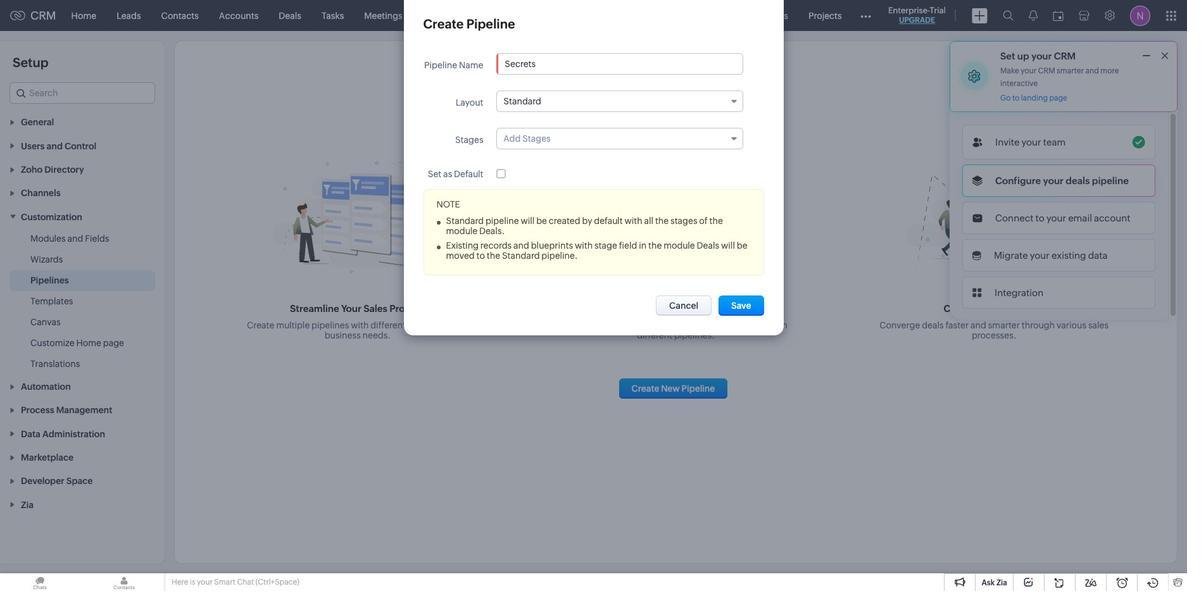 Task type: describe. For each thing, give the bounding box(es) containing it.
wizards
[[30, 254, 63, 265]]

through
[[1022, 321, 1055, 331]]

page inside set up your crm make your crm smarter and more interactive go to landing page
[[1050, 94, 1068, 103]]

name
[[459, 60, 484, 70]]

zia
[[997, 579, 1008, 588]]

your right for
[[450, 321, 468, 331]]

all
[[645, 216, 654, 226]]

customization button
[[0, 205, 165, 228]]

default
[[454, 169, 484, 179]]

accounts link
[[209, 0, 269, 31]]

to inside set up your crm make your crm smarter and more interactive go to landing page
[[1013, 94, 1020, 103]]

create for create new pipeline
[[632, 384, 660, 394]]

home link
[[61, 0, 107, 31]]

customization
[[21, 212, 82, 222]]

reports
[[463, 10, 496, 21]]

customize home page link
[[30, 337, 124, 349]]

stages
[[455, 135, 484, 145]]

tasks link
[[312, 0, 354, 31]]

templates link
[[30, 295, 73, 308]]

needs.
[[363, 331, 391, 341]]

1 horizontal spatial converge
[[944, 303, 988, 314]]

email
[[1069, 213, 1093, 224]]

pipelines inside customization region
[[30, 275, 69, 286]]

meetings
[[364, 10, 403, 21]]

cancel button
[[656, 296, 712, 316]]

deals up email
[[1066, 175, 1090, 186]]

connect
[[996, 213, 1034, 224]]

2 horizontal spatial with
[[625, 216, 643, 226]]

pipeline inside button
[[682, 384, 715, 394]]

contacts
[[161, 10, 199, 21]]

deals.
[[479, 226, 505, 236]]

chats image
[[0, 574, 80, 592]]

customize
[[30, 338, 75, 348]]

projects link
[[799, 0, 852, 31]]

0 horizontal spatial pipeline
[[424, 60, 457, 70]]

reports link
[[453, 0, 506, 31]]

profile image
[[1131, 5, 1151, 26]]

track
[[586, 303, 610, 314]]

deals left processes.
[[922, 321, 944, 331]]

your up pipelines
[[341, 303, 362, 314]]

1 vertical spatial converge
[[880, 321, 921, 331]]

streamline
[[290, 303, 339, 314]]

team
[[1044, 137, 1066, 148]]

1 vertical spatial will
[[722, 241, 735, 251]]

processes.
[[972, 331, 1017, 341]]

leads link
[[107, 0, 151, 31]]

2 horizontal spatial pipeline
[[1093, 175, 1129, 186]]

created
[[549, 216, 581, 226]]

converge deals faster converge deals faster and smarter through various sales processes.
[[880, 303, 1109, 341]]

canvas link
[[30, 316, 61, 329]]

deals inside note standard pipeline will be created by default with all the stages of the module deals. existing records and blueprints with stage field in the module deals will be moved to the standard pipeline.
[[697, 241, 720, 251]]

signals image
[[1029, 10, 1038, 21]]

up
[[1018, 51, 1030, 61]]

1 horizontal spatial pipelines
[[674, 112, 729, 127]]

set for up
[[1001, 51, 1016, 61]]

of inside note standard pipeline will be created by default with all the stages of the module deals. existing records and blueprints with stage field in the module deals will be moved to the standard pipeline.
[[700, 216, 708, 226]]

customize home page
[[30, 338, 124, 348]]

deals link
[[269, 0, 312, 31]]

contacts image
[[84, 574, 164, 592]]

field
[[619, 241, 638, 251]]

stage
[[595, 241, 618, 251]]

create for create pipeline
[[423, 16, 464, 31]]

0 vertical spatial pipeline
[[467, 16, 515, 31]]

leads
[[117, 10, 141, 21]]

they
[[676, 321, 694, 331]]

in inside note standard pipeline will be created by default with all the stages of the module deals. existing records and blueprints with stage field in the module deals will be moved to the standard pipeline.
[[639, 241, 647, 251]]

as
[[443, 169, 452, 179]]

enterprise-
[[889, 6, 930, 15]]

0 horizontal spatial faster
[[946, 321, 969, 331]]

templates
[[30, 296, 73, 306]]

be inside track your deals in appropriate pipeline based on the type of deals, they would be processed in different pipelines.
[[723, 321, 734, 331]]

Standard field
[[497, 91, 744, 112]]

calendar image
[[1053, 10, 1064, 21]]

1 vertical spatial module
[[664, 241, 695, 251]]

create new pipeline button
[[619, 379, 728, 399]]

pipeline name
[[424, 60, 484, 70]]

deals,
[[650, 321, 674, 331]]

set up your crm make your crm smarter and more interactive go to landing page
[[1001, 51, 1120, 103]]

business
[[325, 331, 361, 341]]

stages inside note standard pipeline will be created by default with all the stages of the module deals. existing records and blueprints with stage field in the module deals will be moved to the standard pipeline.
[[671, 216, 698, 226]]

configure
[[996, 175, 1042, 186]]

create pipeline
[[423, 16, 515, 31]]

1 vertical spatial crm
[[1055, 51, 1076, 61]]

invite your team
[[996, 137, 1066, 148]]

calls link
[[413, 0, 453, 31]]

here is your smart chat (ctrl+space)
[[172, 578, 299, 587]]

pipeline inside note standard pipeline will be created by default with all the stages of the module deals. existing records and blueprints with stage field in the module deals will be moved to the standard pipeline.
[[486, 216, 519, 226]]

with inside streamline your sales process create multiple pipelines with different stages for your business needs.
[[351, 321, 369, 331]]

pipeline.
[[542, 251, 578, 261]]

your right up
[[1032, 51, 1052, 61]]

2 vertical spatial standard
[[502, 251, 540, 261]]

configure your deals pipeline
[[996, 175, 1129, 186]]

enterprise-trial upgrade
[[889, 6, 946, 25]]

landing
[[1022, 94, 1048, 103]]

pipelines link
[[30, 274, 69, 287]]

profile element
[[1123, 0, 1159, 31]]

modules and fields
[[30, 234, 109, 244]]

page inside customization region
[[103, 338, 124, 348]]

on
[[592, 321, 602, 331]]

projects
[[809, 10, 842, 21]]

create inside streamline your sales process create multiple pipelines with different stages for your business needs.
[[247, 321, 275, 331]]

(ctrl+space)
[[256, 578, 299, 587]]

go to landing page link
[[1001, 94, 1068, 103]]

various
[[1057, 321, 1087, 331]]

default
[[594, 216, 623, 226]]

smarter for your
[[1057, 67, 1085, 75]]

sales inside streamline your sales process create multiple pipelines with different stages for your business needs.
[[364, 303, 388, 314]]

tasks
[[322, 10, 344, 21]]

standard inside field
[[504, 96, 542, 106]]

appropriate
[[672, 303, 727, 314]]

type
[[619, 321, 638, 331]]

deals inside track your deals in appropriate pipeline based on the type of deals, they would be processed in different pipelines.
[[635, 303, 660, 314]]



Task type: locate. For each thing, give the bounding box(es) containing it.
services link
[[744, 0, 799, 31]]

standard right 'layout'
[[504, 96, 542, 106]]

and inside converge deals faster converge deals faster and smarter through various sales processes.
[[971, 321, 987, 331]]

1 vertical spatial stages
[[408, 321, 435, 331]]

note standard pipeline will be created by default with all the stages of the module deals. existing records and blueprints with stage field in the module deals will be moved to the standard pipeline.
[[437, 200, 748, 261]]

would
[[696, 321, 721, 331]]

0 horizontal spatial different
[[371, 321, 406, 331]]

page right customize
[[103, 338, 124, 348]]

layout
[[456, 98, 484, 108]]

to right moved
[[477, 251, 485, 261]]

1 horizontal spatial in
[[662, 303, 670, 314]]

1 horizontal spatial set
[[1001, 51, 1016, 61]]

of right "type"
[[640, 321, 648, 331]]

1 vertical spatial to
[[1036, 213, 1045, 224]]

stages right all
[[671, 216, 698, 226]]

1 horizontal spatial pipeline
[[467, 16, 515, 31]]

interactive
[[1001, 79, 1038, 88]]

chat
[[237, 578, 254, 587]]

pipeline up account
[[1093, 175, 1129, 186]]

with right pipelines
[[351, 321, 369, 331]]

set inside set up your crm make your crm smarter and more interactive go to landing page
[[1001, 51, 1016, 61]]

0 vertical spatial page
[[1050, 94, 1068, 103]]

different inside streamline your sales process create multiple pipelines with different stages for your business needs.
[[371, 321, 406, 331]]

converge
[[944, 303, 988, 314], [880, 321, 921, 331]]

2 horizontal spatial pipeline
[[682, 384, 715, 394]]

your right is
[[197, 578, 213, 587]]

create inside "create new pipeline" button
[[632, 384, 660, 394]]

go
[[1001, 94, 1011, 103]]

different
[[371, 321, 406, 331], [637, 331, 673, 341]]

services
[[754, 10, 789, 21]]

2 vertical spatial pipeline
[[682, 384, 715, 394]]

0 horizontal spatial with
[[351, 321, 369, 331]]

2 horizontal spatial in
[[780, 321, 788, 331]]

the inside track your deals in appropriate pipeline based on the type of deals, they would be processed in different pipelines.
[[604, 321, 618, 331]]

be left "created"
[[537, 216, 547, 226]]

your left email
[[1047, 213, 1067, 224]]

2 vertical spatial to
[[477, 251, 485, 261]]

0 vertical spatial smarter
[[1057, 67, 1085, 75]]

crm up "landing"
[[1039, 67, 1056, 75]]

with left stage
[[575, 241, 593, 251]]

connect to your email account
[[996, 213, 1131, 224]]

accounts
[[219, 10, 259, 21]]

will
[[521, 216, 535, 226], [722, 241, 735, 251]]

2 vertical spatial crm
[[1039, 67, 1056, 75]]

faster left processes.
[[946, 321, 969, 331]]

1 vertical spatial home
[[76, 338, 101, 348]]

0 horizontal spatial in
[[639, 241, 647, 251]]

0 horizontal spatial stages
[[408, 321, 435, 331]]

1 horizontal spatial will
[[722, 241, 735, 251]]

set for as
[[428, 169, 442, 179]]

pipeline inside track your deals in appropriate pipeline based on the type of deals, they would be processed in different pipelines.
[[730, 303, 766, 314]]

data
[[1089, 250, 1108, 261]]

smarter for faster
[[989, 321, 1020, 331]]

smarter left the more
[[1057, 67, 1085, 75]]

1 horizontal spatial sales
[[1089, 321, 1109, 331]]

0 horizontal spatial set
[[428, 169, 442, 179]]

be up save button
[[737, 241, 748, 251]]

manage
[[623, 112, 672, 127]]

1 vertical spatial in
[[662, 303, 670, 314]]

0 vertical spatial faster
[[1017, 303, 1045, 314]]

to right connect
[[1036, 213, 1045, 224]]

2 vertical spatial pipeline
[[730, 303, 766, 314]]

2 horizontal spatial to
[[1036, 213, 1045, 224]]

existing
[[1052, 250, 1087, 261]]

1 vertical spatial deals
[[697, 241, 720, 251]]

sales inside converge deals faster converge deals faster and smarter through various sales processes.
[[1089, 321, 1109, 331]]

be right would
[[723, 321, 734, 331]]

0 horizontal spatial smarter
[[989, 321, 1020, 331]]

page right "landing"
[[1050, 94, 1068, 103]]

0 horizontal spatial converge
[[880, 321, 921, 331]]

smarter left "through"
[[989, 321, 1020, 331]]

pipelines
[[312, 321, 349, 331]]

help image
[[1127, 79, 1136, 91]]

signals element
[[1022, 0, 1046, 31]]

different down process at the bottom of the page
[[371, 321, 406, 331]]

1 vertical spatial be
[[737, 241, 748, 251]]

ask zia
[[982, 579, 1008, 588]]

and inside note standard pipeline will be created by default with all the stages of the module deals. existing records and blueprints with stage field in the module deals will be moved to the standard pipeline.
[[514, 241, 530, 251]]

0 horizontal spatial page
[[103, 338, 124, 348]]

0 vertical spatial sales
[[364, 303, 388, 314]]

faster
[[1017, 303, 1045, 314], [946, 321, 969, 331]]

and left fields at left
[[67, 234, 83, 244]]

migrate
[[995, 250, 1029, 261]]

modules and fields link
[[30, 232, 109, 245]]

pipelines
[[674, 112, 729, 127], [30, 275, 69, 286]]

0 horizontal spatial pipelines
[[30, 275, 69, 286]]

translations
[[30, 359, 80, 369]]

home inside customization region
[[76, 338, 101, 348]]

None text field
[[497, 54, 743, 74]]

existing
[[446, 241, 479, 251]]

multiple
[[276, 321, 310, 331]]

set left as
[[428, 169, 442, 179]]

pipelines.
[[675, 331, 715, 341]]

sales
[[364, 303, 388, 314], [1089, 321, 1109, 331]]

None field
[[497, 128, 744, 149]]

sales right the various
[[1089, 321, 1109, 331]]

and inside set up your crm make your crm smarter and more interactive go to landing page
[[1086, 67, 1100, 75]]

1 horizontal spatial create
[[423, 16, 464, 31]]

standard down note
[[446, 216, 484, 226]]

1 vertical spatial standard
[[446, 216, 484, 226]]

save button
[[719, 296, 764, 316]]

in
[[639, 241, 647, 251], [662, 303, 670, 314], [780, 321, 788, 331]]

account
[[1095, 213, 1131, 224]]

2 vertical spatial create
[[632, 384, 660, 394]]

1 vertical spatial set
[[428, 169, 442, 179]]

smarter inside converge deals faster converge deals faster and smarter through various sales processes.
[[989, 321, 1020, 331]]

faster up "through"
[[1017, 303, 1045, 314]]

smarter
[[1057, 67, 1085, 75], [989, 321, 1020, 331]]

1 horizontal spatial module
[[664, 241, 695, 251]]

0 vertical spatial pipeline
[[1093, 175, 1129, 186]]

0 horizontal spatial module
[[446, 226, 478, 236]]

smarter inside set up your crm make your crm smarter and more interactive go to landing page
[[1057, 67, 1085, 75]]

will up save button
[[722, 241, 735, 251]]

0 vertical spatial module
[[446, 226, 478, 236]]

0 vertical spatial create
[[423, 16, 464, 31]]

search image
[[1003, 10, 1014, 21]]

process
[[390, 303, 425, 314]]

cancel
[[670, 301, 699, 311]]

stages inside streamline your sales process create multiple pipelines with different stages for your business needs.
[[408, 321, 435, 331]]

of
[[700, 216, 708, 226], [640, 321, 648, 331]]

and left the more
[[1086, 67, 1100, 75]]

your right migrate
[[1030, 250, 1050, 261]]

1 vertical spatial pipeline
[[424, 60, 457, 70]]

1 vertical spatial create
[[247, 321, 275, 331]]

to inside note standard pipeline will be created by default with all the stages of the module deals. existing records and blueprints with stage field in the module deals will be moved to the standard pipeline.
[[477, 251, 485, 261]]

0 horizontal spatial sales
[[364, 303, 388, 314]]

crm
[[30, 9, 56, 22], [1055, 51, 1076, 61], [1039, 67, 1056, 75]]

deals down integration
[[990, 303, 1015, 314]]

0 horizontal spatial to
[[477, 251, 485, 261]]

crm link
[[10, 9, 56, 22]]

track your deals in appropriate pipeline based on the type of deals, they would be processed in different pipelines.
[[565, 303, 788, 341]]

0 vertical spatial pipelines
[[674, 112, 729, 127]]

0 horizontal spatial will
[[521, 216, 535, 226]]

pipelines right manage
[[674, 112, 729, 127]]

Add Stages text field
[[504, 134, 723, 144]]

trial
[[930, 6, 946, 15]]

0 vertical spatial with
[[625, 216, 643, 226]]

new
[[661, 384, 680, 394]]

moved
[[446, 251, 475, 261]]

1 vertical spatial of
[[640, 321, 648, 331]]

your left team
[[1022, 137, 1042, 148]]

and
[[1086, 67, 1100, 75], [67, 234, 83, 244], [514, 241, 530, 251], [971, 321, 987, 331]]

1 horizontal spatial faster
[[1017, 303, 1045, 314]]

make
[[1001, 67, 1020, 75]]

your inside track your deals in appropriate pipeline based on the type of deals, they would be processed in different pipelines.
[[612, 303, 633, 314]]

create new pipeline
[[632, 384, 715, 394]]

1 horizontal spatial smarter
[[1057, 67, 1085, 75]]

1 vertical spatial with
[[575, 241, 593, 251]]

your down up
[[1021, 67, 1037, 75]]

pipeline left name
[[424, 60, 457, 70]]

modules
[[30, 234, 66, 244]]

your
[[1032, 51, 1052, 61], [1021, 67, 1037, 75], [1022, 137, 1042, 148], [1044, 175, 1064, 186], [1047, 213, 1067, 224], [1030, 250, 1050, 261], [341, 303, 362, 314], [612, 303, 633, 314], [450, 321, 468, 331], [197, 578, 213, 587]]

1 horizontal spatial different
[[637, 331, 673, 341]]

0 vertical spatial to
[[1013, 94, 1020, 103]]

1 horizontal spatial pipeline
[[730, 303, 766, 314]]

pipeline
[[1093, 175, 1129, 186], [486, 216, 519, 226], [730, 303, 766, 314]]

1 vertical spatial pipelines
[[30, 275, 69, 286]]

the
[[656, 216, 669, 226], [710, 216, 723, 226], [649, 241, 662, 251], [487, 251, 500, 261], [604, 321, 618, 331]]

set
[[1001, 51, 1016, 61], [428, 169, 442, 179]]

0 horizontal spatial pipeline
[[486, 216, 519, 226]]

0 vertical spatial of
[[700, 216, 708, 226]]

ask
[[982, 579, 995, 588]]

fields
[[85, 234, 109, 244]]

0 vertical spatial stages
[[671, 216, 698, 226]]

home left leads link
[[71, 10, 96, 21]]

meetings link
[[354, 0, 413, 31]]

1 horizontal spatial of
[[700, 216, 708, 226]]

1 horizontal spatial be
[[723, 321, 734, 331]]

1 horizontal spatial to
[[1013, 94, 1020, 103]]

0 vertical spatial in
[[639, 241, 647, 251]]

0 vertical spatial set
[[1001, 51, 1016, 61]]

with left all
[[625, 216, 643, 226]]

2 horizontal spatial be
[[737, 241, 748, 251]]

2 vertical spatial be
[[723, 321, 734, 331]]

in right processed
[[780, 321, 788, 331]]

standard
[[504, 96, 542, 106], [446, 216, 484, 226], [502, 251, 540, 261]]

pipeline up name
[[467, 16, 515, 31]]

upgrade
[[899, 16, 936, 25]]

in right the field
[[639, 241, 647, 251]]

1 vertical spatial page
[[103, 338, 124, 348]]

2 horizontal spatial create
[[632, 384, 660, 394]]

0 vertical spatial deals
[[279, 10, 301, 21]]

canvas
[[30, 317, 61, 327]]

based
[[565, 321, 590, 331]]

0 vertical spatial home
[[71, 10, 96, 21]]

sales up needs.
[[364, 303, 388, 314]]

1 horizontal spatial page
[[1050, 94, 1068, 103]]

standard down deals.
[[502, 251, 540, 261]]

1 horizontal spatial stages
[[671, 216, 698, 226]]

1 vertical spatial smarter
[[989, 321, 1020, 331]]

create menu image
[[972, 8, 988, 23]]

note
[[437, 200, 460, 210]]

search element
[[996, 0, 1022, 31]]

deals up 'deals,'
[[635, 303, 660, 314]]

save
[[732, 301, 752, 311]]

of inside track your deals in appropriate pipeline based on the type of deals, they would be processed in different pipelines.
[[640, 321, 648, 331]]

in up 'deals,'
[[662, 303, 670, 314]]

pipelines up templates link
[[30, 275, 69, 286]]

of right all
[[700, 216, 708, 226]]

will up "blueprints"
[[521, 216, 535, 226]]

pipeline right new
[[682, 384, 715, 394]]

and right records
[[514, 241, 530, 251]]

1 vertical spatial faster
[[946, 321, 969, 331]]

your right configure
[[1044, 175, 1064, 186]]

create menu element
[[965, 0, 996, 31]]

0 vertical spatial be
[[537, 216, 547, 226]]

1 vertical spatial pipeline
[[486, 216, 519, 226]]

0 vertical spatial converge
[[944, 303, 988, 314]]

your up "type"
[[612, 303, 633, 314]]

1 vertical spatial sales
[[1089, 321, 1109, 331]]

customization region
[[0, 228, 165, 375]]

2 vertical spatial with
[[351, 321, 369, 331]]

be
[[537, 216, 547, 226], [737, 241, 748, 251], [723, 321, 734, 331]]

home
[[71, 10, 96, 21], [76, 338, 101, 348]]

module up existing
[[446, 226, 478, 236]]

home right customize
[[76, 338, 101, 348]]

migrate your existing data
[[995, 250, 1108, 261]]

different inside track your deals in appropriate pipeline based on the type of deals, they would be processed in different pipelines.
[[637, 331, 673, 341]]

integration
[[995, 288, 1044, 298]]

is
[[190, 578, 195, 587]]

0 horizontal spatial be
[[537, 216, 547, 226]]

streamline your sales process create multiple pipelines with different stages for your business needs.
[[247, 303, 468, 341]]

stages left for
[[408, 321, 435, 331]]

calls
[[423, 10, 443, 21]]

processed
[[735, 321, 779, 331]]

setup
[[13, 55, 48, 70]]

0 horizontal spatial of
[[640, 321, 648, 331]]

different left they
[[637, 331, 673, 341]]

0 horizontal spatial create
[[247, 321, 275, 331]]

1 horizontal spatial with
[[575, 241, 593, 251]]

2 vertical spatial in
[[780, 321, 788, 331]]

0 horizontal spatial deals
[[279, 10, 301, 21]]

crm left home link
[[30, 9, 56, 22]]

0 vertical spatial standard
[[504, 96, 542, 106]]

crm down calendar icon
[[1055, 51, 1076, 61]]

and inside customization region
[[67, 234, 83, 244]]

and left "through"
[[971, 321, 987, 331]]

to right go
[[1013, 94, 1020, 103]]

manage pipelines
[[623, 112, 729, 127]]

pipeline up processed
[[730, 303, 766, 314]]

pipeline up records
[[486, 216, 519, 226]]

set up 'make'
[[1001, 51, 1016, 61]]

module right the field
[[664, 241, 695, 251]]

0 vertical spatial will
[[521, 216, 535, 226]]

wizards link
[[30, 253, 63, 266]]

0 vertical spatial crm
[[30, 9, 56, 22]]

1 horizontal spatial deals
[[697, 241, 720, 251]]

here
[[172, 578, 188, 587]]



Task type: vqa. For each thing, say whether or not it's contained in the screenshot.
Integration
yes



